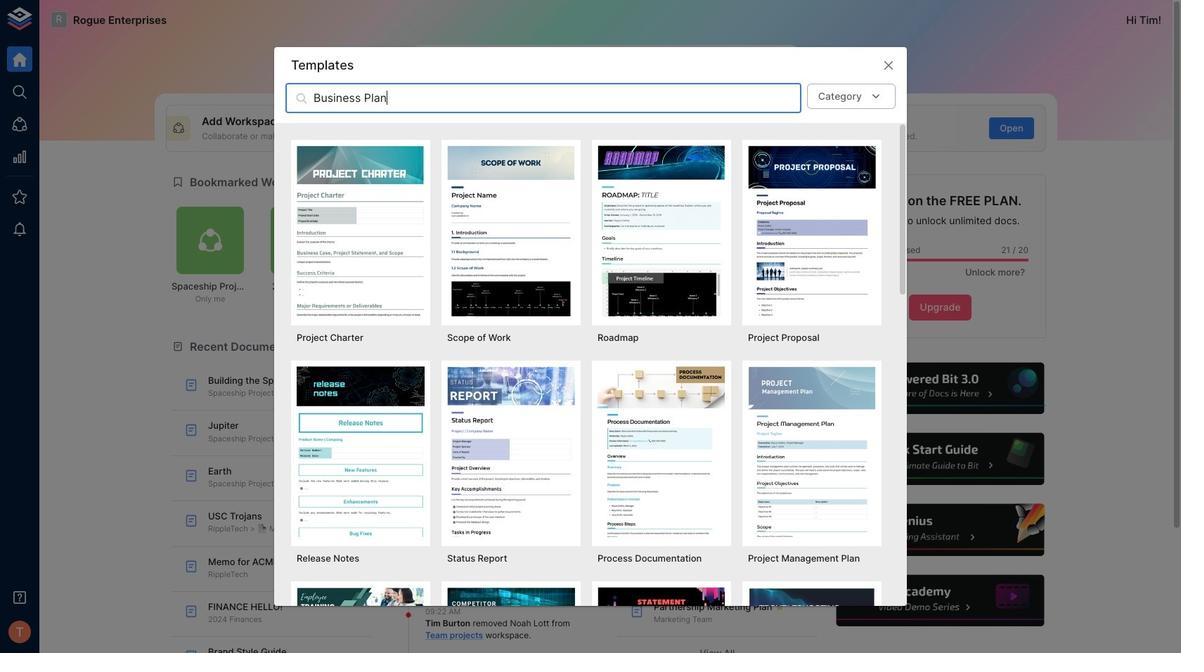 Task type: locate. For each thing, give the bounding box(es) containing it.
project proposal image
[[749, 146, 877, 316]]

competitor research report image
[[447, 587, 575, 654]]

help image
[[835, 361, 1047, 417], [835, 432, 1047, 487], [835, 502, 1047, 558], [835, 573, 1047, 629]]

dialog
[[274, 47, 908, 654]]

employee training manual image
[[297, 587, 425, 654]]

1 help image from the top
[[835, 361, 1047, 417]]

project charter image
[[297, 146, 425, 316]]

process documentation image
[[598, 366, 726, 537]]

3 help image from the top
[[835, 502, 1047, 558]]

scope of work image
[[447, 146, 575, 316]]

project management plan image
[[749, 366, 877, 537]]



Task type: vqa. For each thing, say whether or not it's contained in the screenshot.
Status Report image on the bottom
yes



Task type: describe. For each thing, give the bounding box(es) containing it.
4 help image from the top
[[835, 573, 1047, 629]]

troubleshooting guide image
[[749, 587, 877, 654]]

release notes image
[[297, 366, 425, 537]]

roadmap image
[[598, 146, 726, 316]]

Search Templates... text field
[[314, 84, 802, 113]]

2 help image from the top
[[835, 432, 1047, 487]]

status report image
[[447, 366, 575, 537]]

statement of work image
[[598, 587, 726, 654]]



